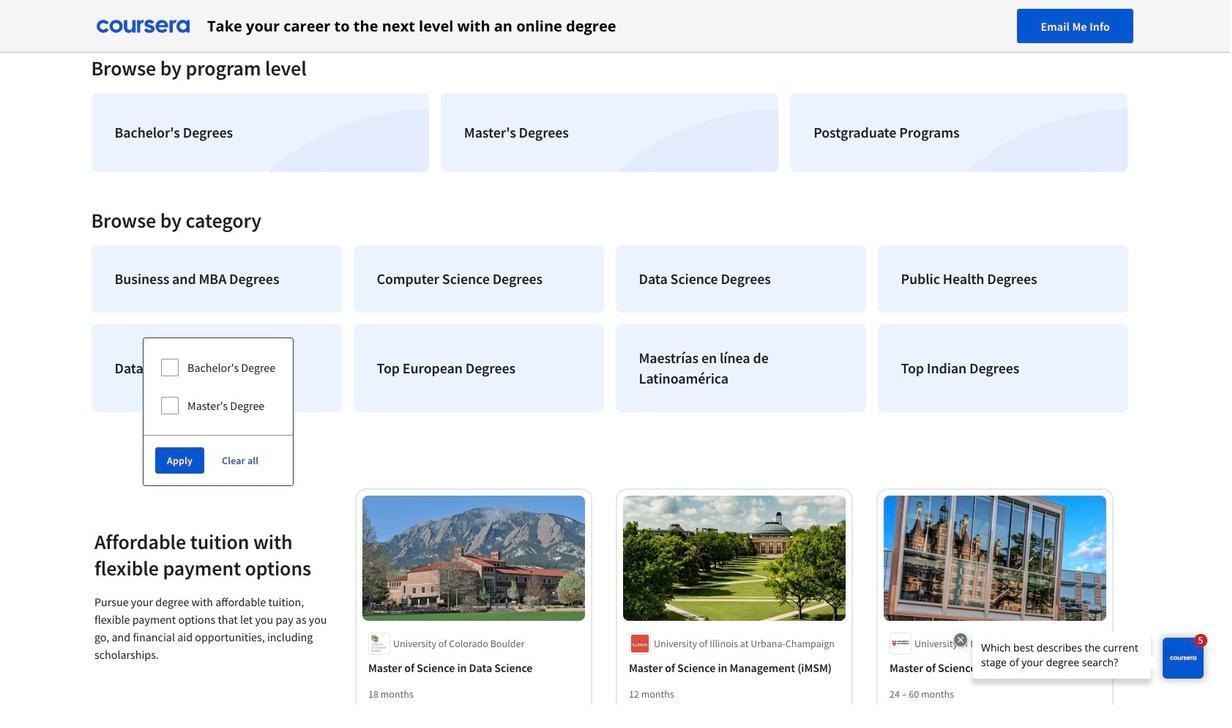Task type: locate. For each thing, give the bounding box(es) containing it.
list
[[85, 87, 1134, 178], [85, 240, 1134, 418]]

1 list from the top
[[85, 87, 1134, 178]]

1 vertical spatial list
[[85, 240, 1134, 418]]

0 vertical spatial list
[[85, 87, 1134, 178]]

2 list from the top
[[85, 240, 1134, 418]]



Task type: describe. For each thing, give the bounding box(es) containing it.
coursera image
[[97, 14, 190, 38]]

options list list box
[[144, 338, 293, 435]]

actions toolbar
[[144, 435, 293, 486]]



Task type: vqa. For each thing, say whether or not it's contained in the screenshot.
HELP CENTER ICON
no



